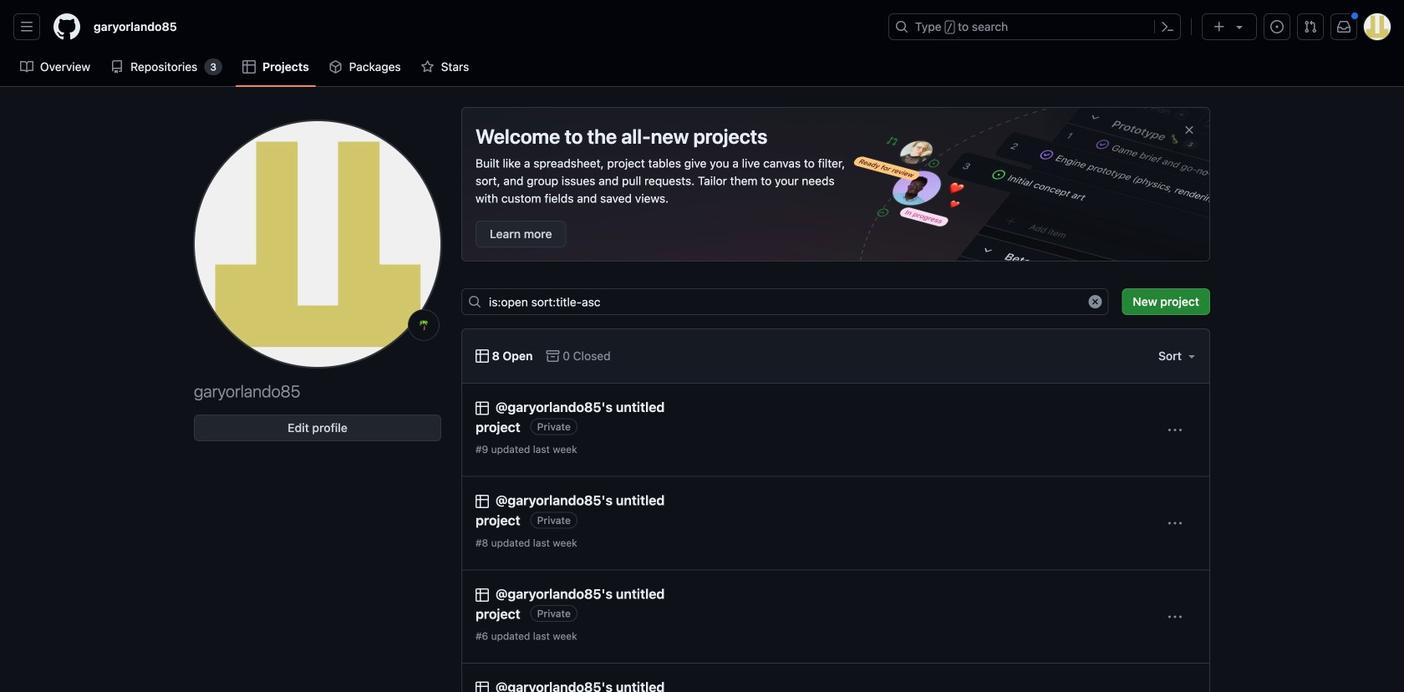 Task type: vqa. For each thing, say whether or not it's contained in the screenshot.
first git branch "image" from the right
no



Task type: describe. For each thing, give the bounding box(es) containing it.
change your avatar image
[[194, 120, 442, 368]]

git pull request image
[[1305, 20, 1318, 33]]

3 kebab horizontal image from the top
[[1169, 611, 1183, 624]]

clear image
[[1089, 295, 1103, 309]]

package image
[[329, 60, 343, 74]]

triangle down image
[[1234, 20, 1247, 33]]

command palette image
[[1162, 20, 1175, 33]]

search image
[[468, 295, 482, 309]]

triangle down image
[[1186, 350, 1199, 363]]

2 table image from the top
[[476, 402, 489, 415]]

star image
[[421, 60, 435, 74]]

2 kebab horizontal image from the top
[[1169, 517, 1183, 531]]

1 kebab horizontal image from the top
[[1169, 424, 1183, 437]]

notifications image
[[1338, 20, 1351, 33]]



Task type: locate. For each thing, give the bounding box(es) containing it.
Search all projects text field
[[462, 289, 1109, 315]]

kebab horizontal image
[[1169, 424, 1183, 437], [1169, 517, 1183, 531], [1169, 611, 1183, 624]]

1 table image from the top
[[476, 350, 489, 363]]

0 vertical spatial kebab horizontal image
[[1169, 424, 1183, 437]]

0 vertical spatial table image
[[476, 350, 489, 363]]

table image
[[476, 350, 489, 363], [476, 402, 489, 415]]

homepage image
[[54, 13, 80, 40]]

table image
[[243, 60, 256, 74], [476, 495, 489, 509], [476, 589, 489, 602], [476, 682, 489, 692]]

close image
[[1183, 123, 1197, 137]]

2 vertical spatial kebab horizontal image
[[1169, 611, 1183, 624]]

1 vertical spatial table image
[[476, 402, 489, 415]]

plus image
[[1213, 20, 1227, 33]]

1 vertical spatial kebab horizontal image
[[1169, 517, 1183, 531]]

archive image
[[547, 350, 560, 363]]

issue opened image
[[1271, 20, 1285, 33]]

book image
[[20, 60, 33, 74]]

repo image
[[111, 60, 124, 74]]



